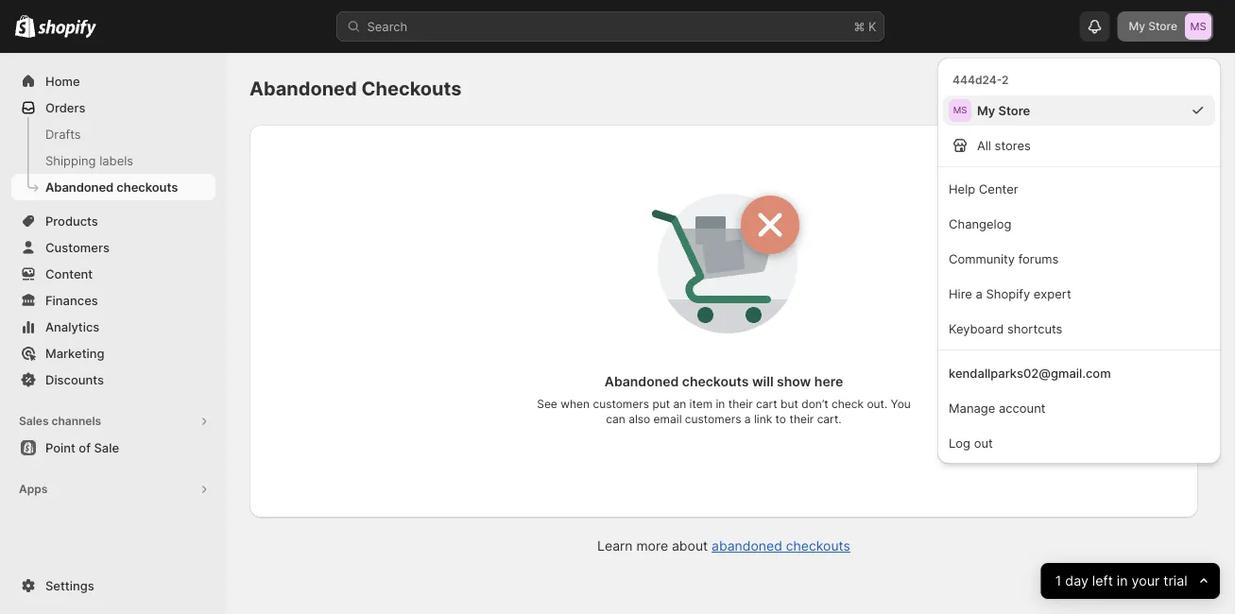 Task type: describe. For each thing, give the bounding box(es) containing it.
community forums
[[949, 252, 1059, 266]]

abandoned inside abandoned checkouts will show here see when customers put an item in their cart but don't check out. you can also email customers a link to their cart.
[[605, 374, 679, 390]]

learn more about abandoned checkouts
[[598, 539, 851, 555]]

in inside dropdown button
[[1118, 573, 1129, 590]]

log out
[[949, 436, 994, 451]]

an
[[674, 398, 687, 411]]

orders
[[45, 100, 86, 115]]

abandoned for abandoned checkouts
[[45, 180, 114, 194]]

customers link
[[11, 235, 216, 261]]

forums
[[1019, 252, 1059, 266]]

marketing
[[45, 346, 104, 361]]

1
[[1056, 573, 1062, 590]]

sales
[[19, 415, 49, 428]]

abandoned for abandoned checkouts
[[250, 77, 357, 100]]

abandoned checkouts will show here see when customers put an item in their cart but don't check out. you can also email customers a link to their cart.
[[537, 374, 911, 426]]

see
[[537, 398, 558, 411]]

marketing link
[[11, 340, 216, 367]]

help center
[[949, 182, 1019, 196]]

analytics
[[45, 320, 100, 334]]

out
[[975, 436, 994, 451]]

drafts
[[45, 127, 81, 141]]

2
[[1002, 73, 1009, 87]]

1 day left in your trial button
[[1042, 564, 1221, 600]]

day
[[1066, 573, 1089, 590]]

log
[[949, 436, 971, 451]]

out.
[[868, 398, 888, 411]]

products
[[45, 214, 98, 228]]

abandoned
[[712, 539, 783, 555]]

discounts link
[[11, 367, 216, 393]]

my store image
[[949, 99, 972, 122]]

abandoned checkouts link
[[11, 174, 216, 200]]

about
[[672, 539, 708, 555]]

sales channels
[[19, 415, 101, 428]]

help
[[949, 182, 976, 196]]

but
[[781, 398, 799, 411]]

keyboard shortcuts button
[[944, 313, 1216, 344]]

a inside abandoned checkouts will show here see when customers put an item in their cart but don't check out. you can also email customers a link to their cart.
[[745, 413, 751, 426]]

when
[[561, 398, 590, 411]]

⌘ k
[[854, 19, 877, 34]]

you
[[891, 398, 911, 411]]

manage account link
[[944, 392, 1216, 424]]

channels
[[52, 415, 101, 428]]

learn
[[598, 539, 633, 555]]

search
[[367, 19, 408, 34]]

here
[[815, 374, 844, 390]]

help center link
[[944, 173, 1216, 204]]

0 horizontal spatial my store
[[978, 103, 1031, 118]]

all
[[978, 138, 992, 153]]

left
[[1093, 573, 1114, 590]]

also
[[629, 413, 651, 426]]

hire
[[949, 287, 973, 301]]

log out button
[[944, 427, 1216, 459]]

labels
[[99, 153, 133, 168]]

changelog
[[949, 217, 1012, 231]]

shipping labels link
[[11, 148, 216, 174]]

checkouts for abandoned checkouts
[[117, 180, 178, 194]]

checkouts for abandoned checkouts will show here see when customers put an item in their cart but don't check out. you can also email customers a link to their cart.
[[683, 374, 749, 390]]

0 vertical spatial my store
[[1130, 19, 1178, 33]]

444d24-
[[953, 73, 1002, 87]]

stores
[[995, 138, 1031, 153]]

1 day left in your trial
[[1056, 573, 1188, 590]]

point of sale
[[45, 441, 119, 455]]

all stores link
[[944, 130, 1216, 161]]

orders link
[[11, 95, 216, 121]]

account
[[999, 401, 1046, 416]]

1 vertical spatial their
[[790, 413, 814, 426]]

shopify
[[987, 287, 1031, 301]]

shopify image
[[38, 19, 97, 38]]

0 vertical spatial customers
[[593, 398, 650, 411]]

point of sale button
[[0, 435, 227, 461]]

apps button
[[11, 477, 216, 503]]

your
[[1133, 573, 1161, 590]]

email
[[654, 413, 682, 426]]

kendallparks02@gmail.com
[[949, 366, 1112, 381]]

a inside "hire a shopify expert" link
[[976, 287, 983, 301]]

more
[[637, 539, 669, 555]]



Task type: locate. For each thing, give the bounding box(es) containing it.
sale
[[94, 441, 119, 455]]

2 horizontal spatial checkouts
[[787, 539, 851, 555]]

don't
[[802, 398, 829, 411]]

1 vertical spatial in
[[1118, 573, 1129, 590]]

expert
[[1034, 287, 1072, 301]]

center
[[980, 182, 1019, 196]]

0 vertical spatial in
[[716, 398, 726, 411]]

in right the left
[[1118, 573, 1129, 590]]

abandoned checkouts link
[[712, 539, 851, 555]]

0 horizontal spatial in
[[716, 398, 726, 411]]

a left link
[[745, 413, 751, 426]]

1 vertical spatial my store
[[978, 103, 1031, 118]]

point of sale link
[[11, 435, 216, 461]]

in right item
[[716, 398, 726, 411]]

checkouts
[[362, 77, 462, 100]]

will
[[753, 374, 774, 390]]

shopify image
[[15, 15, 35, 38]]

checkouts inside abandoned checkouts will show here see when customers put an item in their cart but don't check out. you can also email customers a link to their cart.
[[683, 374, 749, 390]]

discounts
[[45, 373, 104, 387]]

my store image
[[1186, 13, 1212, 40]]

their
[[729, 398, 753, 411], [790, 413, 814, 426]]

1 horizontal spatial my
[[1130, 19, 1146, 33]]

drafts link
[[11, 121, 216, 148]]

my
[[1130, 19, 1146, 33], [978, 103, 996, 118]]

my store down 2
[[978, 103, 1031, 118]]

customers up can at the bottom of the page
[[593, 398, 650, 411]]

manage
[[949, 401, 996, 416]]

0 horizontal spatial a
[[745, 413, 751, 426]]

my store left my store image
[[1130, 19, 1178, 33]]

in
[[716, 398, 726, 411], [1118, 573, 1129, 590]]

products link
[[11, 208, 216, 235]]

sales channels button
[[11, 409, 216, 435]]

manage account
[[949, 401, 1046, 416]]

444d24-2
[[953, 73, 1009, 87]]

store down 2
[[999, 103, 1031, 118]]

1 horizontal spatial my store
[[1130, 19, 1178, 33]]

1 horizontal spatial checkouts
[[683, 374, 749, 390]]

1 vertical spatial store
[[999, 103, 1031, 118]]

apps
[[19, 483, 48, 496]]

community forums link
[[944, 243, 1216, 274]]

checkouts down labels
[[117, 180, 178, 194]]

keyboard
[[949, 322, 1005, 336]]

checkouts up item
[[683, 374, 749, 390]]

shipping
[[45, 153, 96, 168]]

analytics link
[[11, 314, 216, 340]]

all stores
[[978, 138, 1031, 153]]

1 horizontal spatial a
[[976, 287, 983, 301]]

settings
[[45, 579, 94, 593]]

hire a shopify expert link
[[944, 278, 1216, 309]]

customers down item
[[685, 413, 742, 426]]

0 horizontal spatial their
[[729, 398, 753, 411]]

their down the but
[[790, 413, 814, 426]]

of
[[79, 441, 91, 455]]

1 horizontal spatial their
[[790, 413, 814, 426]]

store left my store image
[[1149, 19, 1178, 33]]

finances link
[[11, 287, 216, 314]]

1 vertical spatial checkouts
[[683, 374, 749, 390]]

abandoned checkouts
[[250, 77, 462, 100]]

menu containing my store
[[938, 58, 1222, 464]]

1 horizontal spatial store
[[1149, 19, 1178, 33]]

a
[[976, 287, 983, 301], [745, 413, 751, 426]]

0 vertical spatial store
[[1149, 19, 1178, 33]]

0 vertical spatial abandoned
[[250, 77, 357, 100]]

1 horizontal spatial abandoned
[[250, 77, 357, 100]]

check
[[832, 398, 864, 411]]

1 horizontal spatial in
[[1118, 573, 1129, 590]]

point
[[45, 441, 76, 455]]

0 horizontal spatial checkouts
[[117, 180, 178, 194]]

menu
[[938, 58, 1222, 464]]

home link
[[11, 68, 216, 95]]

show
[[777, 374, 812, 390]]

put
[[653, 398, 670, 411]]

2 vertical spatial abandoned
[[605, 374, 679, 390]]

2 vertical spatial checkouts
[[787, 539, 851, 555]]

finances
[[45, 293, 98, 308]]

my right my store icon
[[978, 103, 996, 118]]

0 vertical spatial my
[[1130, 19, 1146, 33]]

2 horizontal spatial abandoned
[[605, 374, 679, 390]]

community
[[949, 252, 1016, 266]]

link
[[755, 413, 773, 426]]

to
[[776, 413, 787, 426]]

abandoned
[[250, 77, 357, 100], [45, 180, 114, 194], [605, 374, 679, 390]]

checkouts right "abandoned"
[[787, 539, 851, 555]]

a right hire
[[976, 287, 983, 301]]

1 vertical spatial a
[[745, 413, 751, 426]]

cart
[[757, 398, 778, 411]]

trial
[[1165, 573, 1188, 590]]

their left cart on the right
[[729, 398, 753, 411]]

0 vertical spatial a
[[976, 287, 983, 301]]

shortcuts
[[1008, 322, 1063, 336]]

⌘
[[854, 19, 866, 34]]

1 vertical spatial customers
[[685, 413, 742, 426]]

hire a shopify expert
[[949, 287, 1072, 301]]

keyboard shortcuts
[[949, 322, 1063, 336]]

k
[[869, 19, 877, 34]]

changelog link
[[944, 208, 1216, 239]]

0 vertical spatial checkouts
[[117, 180, 178, 194]]

1 vertical spatial abandoned
[[45, 180, 114, 194]]

customers
[[45, 240, 110, 255]]

shipping labels
[[45, 153, 133, 168]]

0 horizontal spatial customers
[[593, 398, 650, 411]]

content
[[45, 267, 93, 281]]

0 horizontal spatial abandoned
[[45, 180, 114, 194]]

0 vertical spatial their
[[729, 398, 753, 411]]

abandoned checkouts
[[45, 180, 178, 194]]

home
[[45, 74, 80, 88]]

customers
[[593, 398, 650, 411], [685, 413, 742, 426]]

1 horizontal spatial customers
[[685, 413, 742, 426]]

my left my store image
[[1130, 19, 1146, 33]]

1 vertical spatial my
[[978, 103, 996, 118]]

can
[[606, 413, 626, 426]]

0 horizontal spatial my
[[978, 103, 996, 118]]

store
[[1149, 19, 1178, 33], [999, 103, 1031, 118]]

0 horizontal spatial store
[[999, 103, 1031, 118]]

in inside abandoned checkouts will show here see when customers put an item in their cart but don't check out. you can also email customers a link to their cart.
[[716, 398, 726, 411]]



Task type: vqa. For each thing, say whether or not it's contained in the screenshot.
Discounts link
yes



